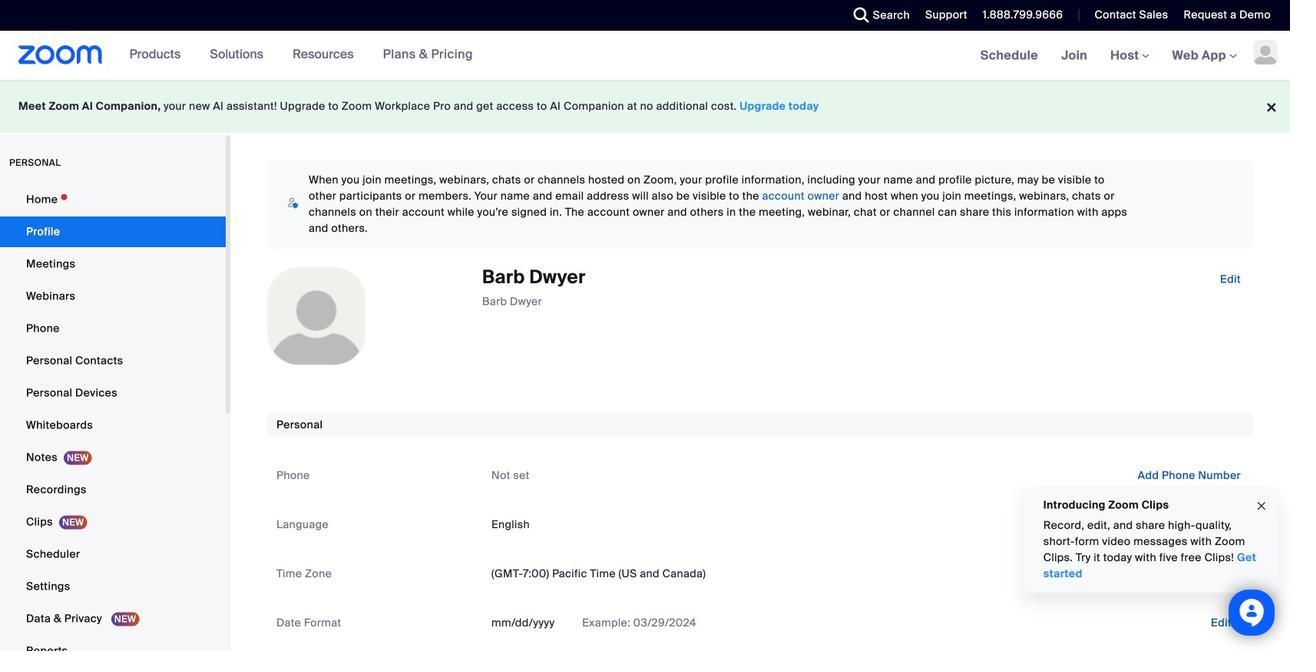 Task type: vqa. For each thing, say whether or not it's contained in the screenshot.
Zoom Logo
yes



Task type: describe. For each thing, give the bounding box(es) containing it.
user photo image
[[268, 268, 365, 365]]

edit user photo image
[[304, 309, 329, 323]]

profile picture image
[[1253, 40, 1278, 65]]

personal menu menu
[[0, 184, 226, 651]]

product information navigation
[[118, 31, 485, 80]]

close image
[[1256, 498, 1268, 515]]



Task type: locate. For each thing, give the bounding box(es) containing it.
banner
[[0, 31, 1290, 81]]

meetings navigation
[[969, 31, 1290, 81]]

zoom logo image
[[18, 45, 103, 65]]

footer
[[0, 80, 1290, 133]]



